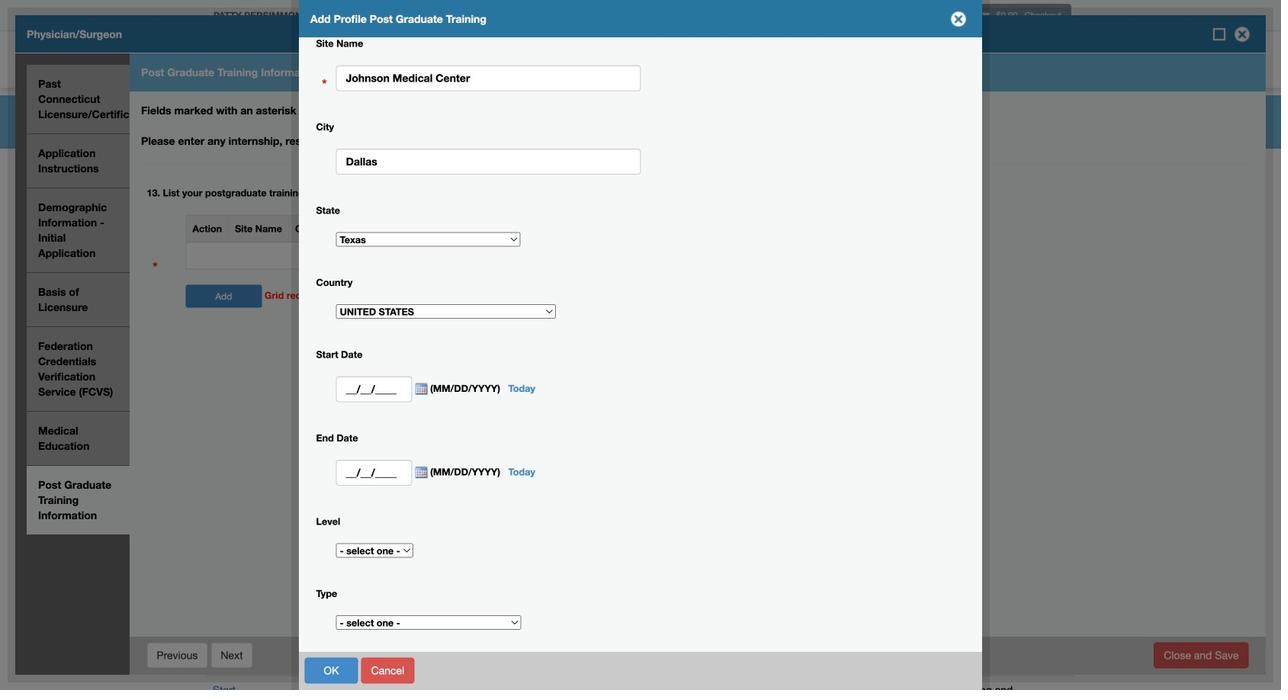 Task type: describe. For each thing, give the bounding box(es) containing it.
maximize/minimize image
[[1212, 27, 1227, 42]]

close window image
[[947, 7, 971, 31]]

close window image
[[1230, 22, 1255, 47]]

<b><center>state of connecticut<br>
 online elicense website</center></b> image
[[206, 34, 388, 59]]



Task type: vqa. For each thing, say whether or not it's contained in the screenshot.
BUTTON
yes



Task type: locate. For each thing, give the bounding box(es) containing it.
None button
[[147, 643, 208, 669], [211, 643, 253, 669], [1154, 643, 1249, 669], [305, 658, 358, 684], [361, 658, 414, 684], [147, 643, 208, 669], [211, 643, 253, 669], [1154, 643, 1249, 669], [305, 658, 358, 684], [361, 658, 414, 684]]

None image field
[[412, 383, 428, 395], [412, 467, 428, 479], [412, 383, 428, 395], [412, 467, 428, 479]]

None text field
[[336, 65, 641, 91], [336, 149, 641, 175], [336, 460, 412, 486], [336, 65, 641, 91], [336, 149, 641, 175], [336, 460, 412, 486]]

None text field
[[336, 376, 412, 402]]



